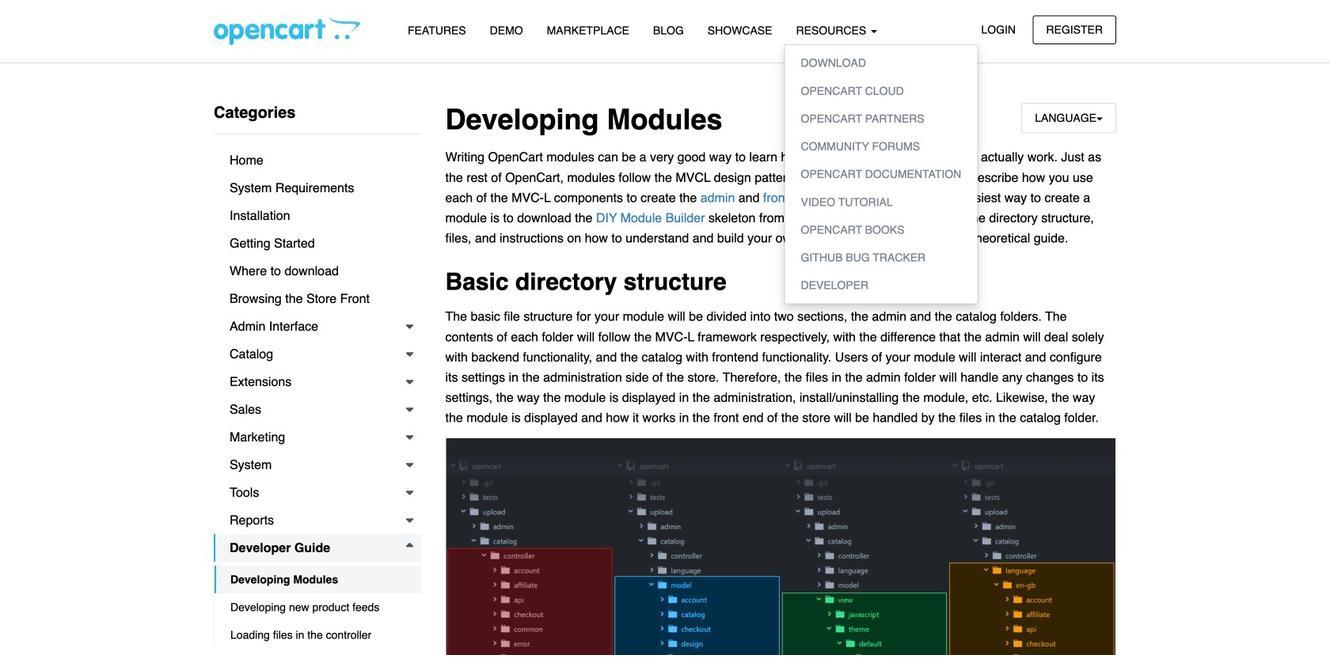 Task type: locate. For each thing, give the bounding box(es) containing it.
opencart - open source shopping cart solution image
[[214, 17, 360, 45]]



Task type: describe. For each thing, give the bounding box(es) containing it.
file struct image
[[446, 438, 1117, 656]]



Task type: vqa. For each thing, say whether or not it's contained in the screenshot.
Shipping Extension link
no



